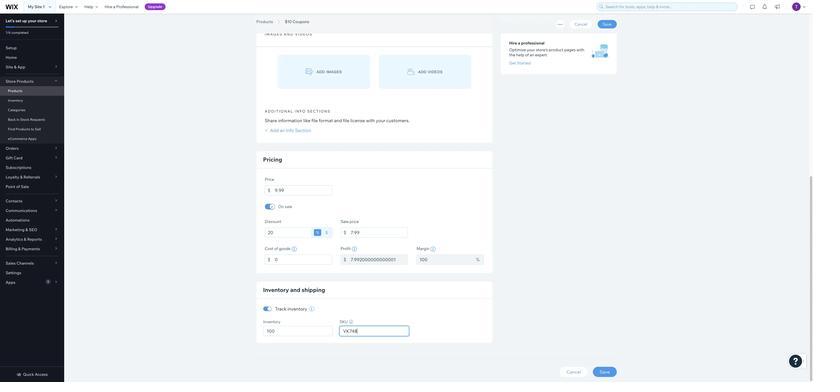 Task type: vqa. For each thing, say whether or not it's contained in the screenshot.
the Blog inside the CREATE BLOG POST button
no



Task type: describe. For each thing, give the bounding box(es) containing it.
quick access
[[23, 372, 48, 377]]

& for site
[[14, 65, 17, 70]]

setup link
[[0, 43, 64, 53]]

sales
[[6, 261, 16, 266]]

videos
[[295, 32, 313, 36]]

goods
[[279, 246, 291, 251]]

videos icon image
[[408, 68, 415, 75]]

images
[[327, 70, 342, 74]]

your inside optimize your store's product pages with the help of an expert.
[[527, 47, 535, 52]]

info tooltip image for profit
[[352, 247, 357, 252]]

in
[[17, 117, 19, 122]]

0 vertical spatial products link
[[254, 19, 276, 25]]

0 horizontal spatial $10
[[257, 12, 274, 25]]

find products to sell link
[[0, 125, 64, 134]]

products inside $10 coupons form
[[257, 19, 273, 24]]

your inside sidebar element
[[28, 18, 36, 23]]

on
[[279, 204, 284, 209]]

gift
[[6, 156, 13, 161]]

store products button
[[0, 77, 64, 86]]

point
[[6, 184, 15, 189]]

products inside popup button
[[17, 79, 34, 84]]

1 horizontal spatial $10
[[285, 19, 292, 24]]

quick
[[23, 372, 34, 377]]

contacts
[[6, 199, 23, 204]]

share information like file format and file license with your customers.
[[265, 118, 410, 123]]

0 horizontal spatial %
[[316, 230, 319, 235]]

0 horizontal spatial 1
[[43, 4, 45, 9]]

1 inside sidebar element
[[47, 280, 49, 284]]

back in stock requests link
[[0, 115, 64, 125]]

get started link
[[510, 61, 531, 66]]

Search for tools, apps, help & more... field
[[604, 3, 736, 11]]

& for analytics
[[24, 237, 26, 242]]

2 vertical spatial inventory
[[263, 320, 281, 325]]

hire for hire a professional
[[510, 41, 518, 46]]

0 vertical spatial save button
[[598, 20, 617, 28]]

site & app
[[6, 65, 25, 70]]

a for professional
[[518, 41, 521, 46]]

0 vertical spatial cancel button
[[570, 20, 593, 28]]

the
[[510, 52, 516, 57]]

marketing & seo button
[[0, 225, 64, 235]]

up
[[22, 18, 27, 23]]

& for marketing
[[25, 227, 28, 232]]

$ text field
[[351, 228, 408, 238]]

get started
[[510, 61, 531, 66]]

analytics
[[6, 237, 23, 242]]

explore
[[59, 4, 73, 9]]

0 number field
[[265, 327, 331, 336]]

1 vertical spatial apps
[[6, 280, 15, 285]]

1 vertical spatial %
[[476, 257, 480, 263]]

upgrade
[[148, 5, 162, 9]]

0 horizontal spatial with
[[366, 118, 375, 123]]

hire for hire a professional
[[105, 4, 112, 9]]

gift card button
[[0, 153, 64, 163]]

site inside dropdown button
[[6, 65, 13, 70]]

$10 coupons up images and videos
[[257, 12, 320, 25]]

categories
[[8, 108, 25, 112]]

cancel for the bottom cancel button
[[567, 369, 581, 375]]

an inside optimize your store's product pages with the help of an expert.
[[530, 52, 535, 57]]

analytics & reports
[[6, 237, 42, 242]]

of inside optimize your store's product pages with the help of an expert.
[[526, 52, 529, 57]]

back in stock requests
[[8, 117, 45, 122]]

app
[[17, 65, 25, 70]]

settings link
[[0, 268, 64, 278]]

loyalty
[[6, 175, 19, 180]]

0 vertical spatial apps
[[28, 137, 36, 141]]

loyalty & referrals
[[6, 175, 40, 180]]

communications
[[6, 208, 37, 213]]

optimize your store's product pages with the help of an expert.
[[510, 47, 585, 57]]

gift card
[[6, 156, 23, 161]]

1 vertical spatial save button
[[593, 367, 617, 377]]

1 vertical spatial an
[[280, 128, 285, 133]]

hire a professional link
[[101, 0, 142, 14]]

store products
[[6, 79, 34, 84]]

quick access button
[[16, 372, 48, 377]]

orders button
[[0, 144, 64, 153]]

store
[[37, 18, 47, 23]]

my
[[28, 4, 34, 9]]

images and videos
[[265, 32, 313, 36]]

sales channels button
[[0, 259, 64, 268]]

products inside "link"
[[16, 127, 30, 131]]

images
[[265, 32, 283, 36]]

marketing & seo
[[6, 227, 37, 232]]

store
[[6, 79, 16, 84]]

sales channels
[[6, 261, 34, 266]]

upgrade button
[[145, 3, 166, 10]]

reports
[[27, 237, 42, 242]]

share
[[265, 118, 277, 123]]

sell
[[35, 127, 41, 131]]

additional info sections
[[265, 109, 331, 114]]

home link
[[0, 53, 64, 62]]

home
[[6, 55, 17, 60]]

& for loyalty
[[20, 175, 23, 180]]

shipping
[[302, 287, 325, 294]]

1 vertical spatial cancel button
[[560, 367, 588, 377]]

ecommerce apps link
[[0, 134, 64, 144]]

communications button
[[0, 206, 64, 216]]

format
[[319, 118, 333, 123]]

1 vertical spatial inventory
[[263, 287, 289, 294]]

cost
[[265, 246, 274, 251]]

let's
[[6, 18, 15, 23]]

billing & payments
[[6, 247, 40, 252]]

information
[[278, 118, 303, 123]]

point of sale link
[[0, 182, 64, 192]]

1 vertical spatial save
[[600, 369, 610, 375]]

to
[[31, 127, 34, 131]]

let's set up your store
[[6, 18, 47, 23]]

seo
[[29, 227, 37, 232]]



Task type: locate. For each thing, give the bounding box(es) containing it.
& right "billing"
[[18, 247, 21, 252]]

pricing
[[263, 156, 282, 163]]

a up 'optimize'
[[518, 41, 521, 46]]

1 horizontal spatial of
[[275, 246, 278, 251]]

setup
[[6, 45, 17, 50]]

1 vertical spatial of
[[16, 184, 20, 189]]

info
[[286, 128, 294, 133]]

a for professional
[[113, 4, 115, 9]]

a inside "link"
[[113, 4, 115, 9]]

0 horizontal spatial sale
[[21, 184, 29, 189]]

profit
[[341, 246, 351, 251]]

back
[[8, 117, 16, 122]]

and left videos
[[284, 32, 294, 36]]

hire up 'optimize'
[[510, 41, 518, 46]]

your right up
[[28, 18, 36, 23]]

1 horizontal spatial products link
[[254, 19, 276, 25]]

save button
[[598, 20, 617, 28], [593, 367, 617, 377]]

1 vertical spatial products link
[[0, 86, 64, 96]]

referrals
[[24, 175, 40, 180]]

0 vertical spatial %
[[316, 230, 319, 235]]

1 horizontal spatial hire
[[510, 41, 518, 46]]

0 vertical spatial with
[[577, 47, 585, 52]]

None field
[[342, 327, 408, 336]]

1 vertical spatial 1
[[47, 280, 49, 284]]

apps down the settings
[[6, 280, 15, 285]]

1/6
[[6, 30, 11, 35]]

with right pages
[[577, 47, 585, 52]]

2 add from the left
[[419, 70, 427, 74]]

& left 'reports'
[[24, 237, 26, 242]]

billing
[[6, 247, 17, 252]]

add an info section link
[[265, 128, 311, 133]]

of right help in the top right of the page
[[526, 52, 529, 57]]

save
[[603, 22, 612, 27], [600, 369, 610, 375]]

0 horizontal spatial apps
[[6, 280, 15, 285]]

info tooltip image
[[292, 247, 297, 252]]

0 vertical spatial and
[[284, 32, 294, 36]]

automations
[[6, 218, 30, 223]]

1 vertical spatial with
[[366, 118, 375, 123]]

products up ecommerce apps
[[16, 127, 30, 131]]

products up images
[[257, 19, 273, 24]]

0 horizontal spatial file
[[312, 118, 318, 123]]

0 vertical spatial cancel
[[575, 22, 588, 27]]

add for add videos
[[419, 70, 427, 74]]

professional
[[116, 4, 139, 9]]

2 vertical spatial your
[[376, 118, 386, 123]]

inventory and shipping
[[263, 287, 325, 294]]

hire a professional
[[510, 41, 545, 46]]

help button
[[81, 0, 101, 14]]

1 horizontal spatial a
[[518, 41, 521, 46]]

inventory up categories at the top
[[8, 98, 23, 103]]

1 horizontal spatial an
[[530, 52, 535, 57]]

started
[[517, 61, 531, 66]]

none field inside $10 coupons form
[[342, 327, 408, 336]]

sku
[[340, 320, 348, 325]]

2 vertical spatial of
[[275, 246, 278, 251]]

inventory
[[288, 306, 307, 312]]

contacts button
[[0, 196, 64, 206]]

videos
[[428, 70, 443, 74]]

card
[[14, 156, 23, 161]]

sale inside sidebar element
[[21, 184, 29, 189]]

site down home
[[6, 65, 13, 70]]

products right store
[[17, 79, 34, 84]]

your down professional
[[527, 47, 535, 52]]

stock
[[20, 117, 29, 122]]

0 vertical spatial a
[[113, 4, 115, 9]]

inventory
[[8, 98, 23, 103], [263, 287, 289, 294], [263, 320, 281, 325]]

$
[[268, 188, 271, 193], [344, 230, 347, 236], [326, 230, 328, 235], [268, 257, 271, 263], [344, 257, 347, 263]]

and for shipping
[[290, 287, 301, 294]]

0 vertical spatial site
[[35, 4, 42, 9]]

1 vertical spatial a
[[518, 41, 521, 46]]

0 horizontal spatial a
[[113, 4, 115, 9]]

0 horizontal spatial hire
[[105, 4, 112, 9]]

$10 coupons up videos
[[285, 19, 309, 24]]

sale inside $10 coupons form
[[341, 219, 349, 224]]

completed
[[11, 30, 28, 35]]

with inside optimize your store's product pages with the help of an expert.
[[577, 47, 585, 52]]

expert.
[[535, 52, 548, 57]]

sale down loyalty & referrals
[[21, 184, 29, 189]]

None text field
[[275, 255, 332, 265], [417, 255, 474, 265], [275, 255, 332, 265], [417, 255, 474, 265]]

sale
[[21, 184, 29, 189], [341, 219, 349, 224]]

1 horizontal spatial apps
[[28, 137, 36, 141]]

1 horizontal spatial your
[[376, 118, 386, 123]]

& right the loyalty
[[20, 175, 23, 180]]

& left seo
[[25, 227, 28, 232]]

site & app button
[[0, 62, 64, 72]]

requests
[[30, 117, 45, 122]]

track
[[275, 306, 287, 312]]

0 vertical spatial 1
[[43, 4, 45, 9]]

an
[[530, 52, 535, 57], [280, 128, 285, 133]]

products down store
[[8, 89, 22, 93]]

of for cost of goods
[[275, 246, 278, 251]]

categories link
[[0, 105, 64, 115]]

2 horizontal spatial your
[[527, 47, 535, 52]]

inventory down the track
[[263, 320, 281, 325]]

2 info tooltip image from the left
[[431, 247, 436, 252]]

1 horizontal spatial info tooltip image
[[431, 247, 436, 252]]

$10 up images
[[257, 12, 274, 25]]

1 vertical spatial cancel
[[567, 369, 581, 375]]

1 horizontal spatial site
[[35, 4, 42, 9]]

file left license
[[343, 118, 350, 123]]

0 horizontal spatial info tooltip image
[[352, 247, 357, 252]]

additional
[[265, 109, 294, 114]]

0 vertical spatial save
[[603, 22, 612, 27]]

sections
[[308, 109, 331, 114]]

1 horizontal spatial add
[[419, 70, 427, 74]]

hire
[[105, 4, 112, 9], [510, 41, 518, 46]]

1 down "settings" link
[[47, 280, 49, 284]]

a left professional
[[113, 4, 115, 9]]

info tooltip image right margin
[[431, 247, 436, 252]]

add right gallery image
[[317, 70, 325, 74]]

$10 up images and videos
[[285, 19, 292, 24]]

2 vertical spatial and
[[290, 287, 301, 294]]

my site 1
[[28, 4, 45, 9]]

0 horizontal spatial your
[[28, 18, 36, 23]]

0 horizontal spatial of
[[16, 184, 20, 189]]

sidebar element
[[0, 14, 64, 382]]

find products to sell
[[8, 127, 41, 131]]

products
[[257, 19, 273, 24], [17, 79, 34, 84], [8, 89, 22, 93], [16, 127, 30, 131]]

of right point in the top of the page
[[16, 184, 20, 189]]

optimize
[[510, 47, 526, 52]]

2 file from the left
[[343, 118, 350, 123]]

1 horizontal spatial file
[[343, 118, 350, 123]]

point of sale
[[6, 184, 29, 189]]

1 vertical spatial your
[[527, 47, 535, 52]]

1 horizontal spatial %
[[476, 257, 480, 263]]

info tooltip image right profit
[[352, 247, 357, 252]]

0 vertical spatial an
[[530, 52, 535, 57]]

0 vertical spatial inventory
[[8, 98, 23, 103]]

add images
[[317, 70, 342, 74]]

margin
[[417, 246, 430, 251]]

hire inside "link"
[[105, 4, 112, 9]]

&
[[14, 65, 17, 70], [20, 175, 23, 180], [25, 227, 28, 232], [24, 237, 26, 242], [18, 247, 21, 252]]

an left expert. on the top of page
[[530, 52, 535, 57]]

loyalty & referrals button
[[0, 172, 64, 182]]

an left info
[[280, 128, 285, 133]]

cost of goods
[[265, 246, 291, 251]]

discount
[[265, 219, 281, 224]]

1 vertical spatial and
[[334, 118, 342, 123]]

1 horizontal spatial sale
[[341, 219, 349, 224]]

inventory link
[[0, 96, 64, 105]]

hire right help button
[[105, 4, 112, 9]]

1 file from the left
[[312, 118, 318, 123]]

0 vertical spatial your
[[28, 18, 36, 23]]

add for add images
[[317, 70, 325, 74]]

a inside $10 coupons form
[[518, 41, 521, 46]]

1 vertical spatial site
[[6, 65, 13, 70]]

0 vertical spatial of
[[526, 52, 529, 57]]

inventory inside sidebar element
[[8, 98, 23, 103]]

file
[[312, 118, 318, 123], [343, 118, 350, 123]]

$10 coupons form
[[64, 0, 814, 382]]

of inside sidebar element
[[16, 184, 20, 189]]

0 vertical spatial sale
[[21, 184, 29, 189]]

sale left price
[[341, 219, 349, 224]]

products link down store products
[[0, 86, 64, 96]]

file right "like"
[[312, 118, 318, 123]]

products link up images
[[254, 19, 276, 25]]

& for billing
[[18, 247, 21, 252]]

2 horizontal spatial of
[[526, 52, 529, 57]]

ecommerce
[[8, 137, 27, 141]]

1 vertical spatial sale
[[341, 219, 349, 224]]

hire inside $10 coupons form
[[510, 41, 518, 46]]

1 info tooltip image from the left
[[352, 247, 357, 252]]

analytics & reports button
[[0, 235, 64, 244]]

cancel for topmost cancel button
[[575, 22, 588, 27]]

1 right my
[[43, 4, 45, 9]]

get
[[510, 61, 516, 66]]

0 horizontal spatial products link
[[0, 86, 64, 96]]

0 horizontal spatial site
[[6, 65, 13, 70]]

channels
[[17, 261, 34, 266]]

customers.
[[387, 118, 410, 123]]

section
[[295, 128, 311, 133]]

your left "customers."
[[376, 118, 386, 123]]

subscriptions
[[6, 165, 31, 170]]

and left shipping
[[290, 287, 301, 294]]

1 vertical spatial hire
[[510, 41, 518, 46]]

info tooltip image
[[352, 247, 357, 252], [431, 247, 436, 252]]

billing & payments button
[[0, 244, 64, 254]]

None text field
[[275, 185, 332, 196], [265, 228, 312, 238], [351, 255, 408, 265], [275, 185, 332, 196], [265, 228, 312, 238], [351, 255, 408, 265]]

1 add from the left
[[317, 70, 325, 74]]

and right format
[[334, 118, 342, 123]]

cancel button
[[570, 20, 593, 28], [560, 367, 588, 377]]

add
[[317, 70, 325, 74], [419, 70, 427, 74]]

add right videos icon
[[419, 70, 427, 74]]

a
[[113, 4, 115, 9], [518, 41, 521, 46]]

Start typing a brand name field
[[512, 5, 607, 15]]

1 horizontal spatial with
[[577, 47, 585, 52]]

$10 coupons
[[257, 12, 320, 25], [285, 19, 309, 24]]

access
[[35, 372, 48, 377]]

add videos
[[419, 70, 443, 74]]

orders
[[6, 146, 19, 151]]

0 horizontal spatial an
[[280, 128, 285, 133]]

gallery image
[[306, 68, 313, 75]]

license
[[351, 118, 365, 123]]

$10
[[257, 12, 274, 25], [285, 19, 292, 24]]

and
[[284, 32, 294, 36], [334, 118, 342, 123], [290, 287, 301, 294]]

site right my
[[35, 4, 42, 9]]

of right cost
[[275, 246, 278, 251]]

0 vertical spatial hire
[[105, 4, 112, 9]]

of for point of sale
[[16, 184, 20, 189]]

like
[[304, 118, 311, 123]]

1/6 completed
[[6, 30, 28, 35]]

and for videos
[[284, 32, 294, 36]]

1 horizontal spatial 1
[[47, 280, 49, 284]]

coupons
[[277, 12, 320, 25], [293, 19, 309, 24]]

price
[[350, 219, 359, 224]]

& inside popup button
[[18, 247, 21, 252]]

on sale
[[279, 204, 292, 209]]

with right license
[[366, 118, 375, 123]]

inventory up the track
[[263, 287, 289, 294]]

& left app
[[14, 65, 17, 70]]

0 horizontal spatial add
[[317, 70, 325, 74]]

apps down find products to sell "link"
[[28, 137, 36, 141]]

info tooltip image for margin
[[431, 247, 436, 252]]



